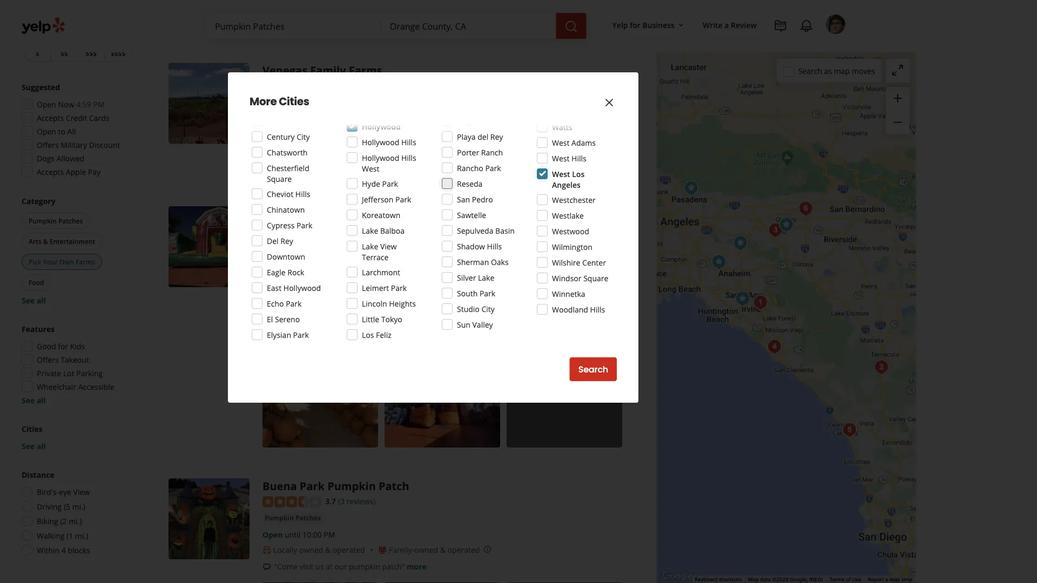 Task type: locate. For each thing, give the bounding box(es) containing it.
search
[[799, 66, 823, 76], [579, 364, 608, 376]]

write a review link
[[699, 15, 761, 35]]

hills for woodland hills
[[590, 304, 605, 315]]

1 horizontal spatial the
[[486, 301, 499, 311]]

patches inside group
[[58, 216, 83, 225]]

0 vertical spatial mi.)
[[72, 502, 85, 512]]

2 vertical spatial farms
[[76, 257, 95, 266]]

for inside for $36.…"
[[580, 157, 590, 167]]

1 see from the top
[[22, 295, 35, 306]]

your for pick your own farms
[[43, 257, 58, 266]]

16 family owned v2 image
[[378, 546, 387, 555]]

2 locally owned & operated from the top
[[273, 273, 365, 283]]

1 horizontal spatial purchased
[[562, 0, 599, 4]]

city up "that"
[[297, 132, 310, 142]]

accepts up open to all
[[37, 113, 64, 123]]

hills up oaks
[[487, 241, 502, 252]]

to down 'knew'
[[299, 4, 306, 14]]

2 vertical spatial lake
[[478, 273, 495, 283]]

0 vertical spatial enough
[[274, 157, 301, 167]]

century city
[[267, 132, 310, 142]]

keyboard shortcuts
[[695, 577, 742, 583]]

reviews) inside (131 reviews) link
[[355, 224, 384, 235]]

0 vertical spatial reviews)
[[355, 224, 384, 235]]

2 see all from the top
[[22, 395, 46, 406]]

expand map image
[[892, 64, 905, 77]]

use
[[852, 577, 862, 583]]

hollywood for hollywood
[[362, 121, 401, 132]]

16 speech v2 image left "come
[[263, 563, 271, 572]]

see all for features
[[22, 395, 46, 406]]

pumpkin patches button for pumpkin patches link associated with petting zoos link
[[365, 241, 426, 252]]

1 vertical spatial he
[[592, 301, 601, 311]]

2 10:00 from the top
[[303, 530, 322, 540]]

playa left vista
[[457, 116, 476, 126]]

family- for buena park pumpkin patch
[[389, 545, 414, 555]]

for inside button
[[630, 20, 641, 30]]

hollywood inside hollywood hills west
[[362, 153, 399, 163]]

group containing features
[[18, 324, 134, 406]]

enough inside the "for $20 total. these were big enough to normally sell for about $50. the price was so low because he said they had more…""
[[349, 301, 376, 311]]

and down "patch"
[[379, 157, 392, 167]]

downtown
[[267, 252, 305, 262]]

2 vertical spatial pm
[[324, 530, 335, 540]]

locally owned & operated for park
[[273, 545, 365, 555]]

all
[[67, 126, 76, 136]]

amazing!
[[432, 290, 464, 300]]

pm down 3.7
[[324, 530, 335, 540]]

offers for offers takeout
[[37, 355, 59, 365]]

chesterfield
[[267, 163, 309, 173]]

was inside the "for $20 total. these were big enough to normally sell for about $50. the price was so low because he said they had more…""
[[521, 301, 534, 311]]

were
[[447, 157, 465, 167], [317, 301, 335, 311]]

your inside pick your own farms clear all
[[35, 17, 50, 26]]

west los angeles
[[552, 169, 585, 190]]

and up pick
[[547, 0, 560, 4]]

city down sold
[[482, 304, 495, 314]]

so down on
[[498, 4, 506, 14]]

pumpkins down too
[[540, 157, 578, 167]]

2 vertical spatial mi.)
[[75, 531, 88, 541]]

los inside west los angeles
[[572, 169, 585, 179]]

0 vertical spatial playa
[[457, 116, 476, 126]]

pumpkin patches button down the balboa
[[365, 241, 426, 252]]

purchased down my
[[398, 4, 435, 14]]

your inside button
[[43, 257, 58, 266]]

None search field
[[206, 13, 589, 39]]

woodland
[[552, 304, 588, 315]]

1 10:00 from the top
[[303, 258, 322, 268]]

write a review
[[703, 20, 757, 30]]

0 horizontal spatial so
[[498, 4, 506, 14]]

echo
[[267, 299, 284, 309]]

0 vertical spatial kids
[[314, 242, 327, 251]]

0 horizontal spatial map
[[834, 66, 850, 76]]

patches down venegas family farms
[[296, 98, 321, 107]]

1 vertical spatial 16 locally owned v2 image
[[263, 274, 271, 283]]

1 vertical spatial pm
[[324, 258, 335, 268]]

1 horizontal spatial us
[[494, 290, 503, 300]]

family- up 'patch"'
[[389, 545, 414, 555]]

see for features
[[22, 395, 35, 406]]

1 horizontal spatial were
[[447, 157, 465, 167]]

were down kids
[[447, 157, 465, 167]]

0 vertical spatial buena park pumpkin patch image
[[708, 252, 730, 273]]

mi.) right (2
[[69, 516, 82, 527]]

map
[[748, 577, 759, 583]]

petting
[[265, 242, 288, 251]]

16 speech v2 image for buena
[[263, 563, 271, 572]]

oaks
[[491, 257, 509, 267]]

farms inside button
[[76, 257, 95, 266]]

2 see from the top
[[22, 395, 35, 406]]

takeout
[[61, 355, 89, 365]]

view inside option group
[[73, 487, 90, 497]]

studio city
[[457, 304, 495, 314]]

1 vertical spatial to
[[58, 126, 65, 136]]

had up reasonably on the top of the page
[[471, 146, 485, 157]]

within 4 blocks
[[37, 545, 90, 556]]

zoom out image
[[892, 116, 905, 129]]

0 horizontal spatial los
[[362, 330, 374, 340]]

more down "that"
[[300, 168, 320, 178]]

locally owned & operated up the (i
[[273, 273, 365, 283]]

open down petting
[[263, 258, 283, 268]]

lake for lake view terrace
[[362, 241, 378, 252]]

0 horizontal spatial square
[[267, 174, 292, 184]]

farms inside pick your own farms clear all
[[67, 17, 86, 26]]

locally for buena
[[273, 545, 297, 555]]

3 16 locally owned v2 image from the top
[[263, 546, 271, 555]]

1 vertical spatial 10:00
[[303, 530, 322, 540]]

military
[[61, 140, 87, 150]]

at inside "i never knew this existed until recently! my husband and i came on saturday and purchased tickets to enter at 1:30pm. we also purchased the souvenir cup so we could pick out 15…"
[[329, 4, 336, 14]]

(i
[[317, 290, 321, 300]]

until for park
[[285, 530, 301, 540]]

pick down arts on the left of page
[[29, 257, 41, 266]]

16 locally owned v2 image
[[263, 130, 271, 139], [263, 274, 271, 283], [263, 546, 271, 555]]

2 horizontal spatial the
[[437, 4, 449, 14]]

clear all link
[[22, 25, 46, 34]]

16 family owned v2 image
[[378, 274, 387, 283]]

patches down 3.7 star rating image
[[296, 514, 321, 523]]

us left "2"
[[494, 290, 503, 300]]

2 locally from the top
[[273, 273, 297, 283]]

had inside was free entry. the kids had a great time. not too big but big enough for a few photo opps and the
[[471, 146, 485, 157]]

venegas family farms image
[[169, 63, 250, 144]]

owned for pasadena pumpkin patch
[[299, 273, 323, 283]]

we
[[369, 4, 380, 14]]

1 horizontal spatial so
[[536, 301, 544, 311]]

1 vertical spatial so
[[536, 301, 544, 311]]

1 vertical spatial see all
[[22, 395, 46, 406]]

the inside "i never knew this existed until recently! my husband and i came on saturday and purchased tickets to enter at 1:30pm. we also purchased the souvenir cup so we could pick out 15…"
[[437, 4, 449, 14]]

vista
[[478, 116, 495, 126]]

until up the we
[[366, 0, 382, 4]]

0 horizontal spatial enough
[[274, 157, 301, 167]]

biking (2 mi.)
[[37, 516, 82, 527]]

pick
[[542, 4, 556, 14]]

see all button for category
[[22, 295, 46, 306]]

farms down entertainment
[[76, 257, 95, 266]]

little rascals pumpkin patch image
[[795, 198, 817, 220]]

until up "come
[[285, 530, 301, 540]]

to
[[299, 4, 306, 14], [58, 126, 65, 136], [378, 301, 386, 311]]

also
[[382, 4, 396, 14]]

to up little tokyo
[[378, 301, 386, 311]]

1 family- from the top
[[389, 273, 414, 283]]

pick inside pick your own farms clear all
[[22, 17, 34, 26]]

view inside lake view terrace
[[380, 241, 397, 252]]

1 horizontal spatial the
[[394, 157, 406, 167]]

2 horizontal spatial and
[[547, 0, 560, 4]]

business
[[425, 130, 456, 140]]

were inside the "for $20 total. these were big enough to normally sell for about $50. the price was so low because he said they had more…""
[[317, 301, 335, 311]]

1 accepts from the top
[[37, 113, 64, 123]]

1 16 locally owned v2 image from the top
[[263, 130, 271, 139]]

0 horizontal spatial he
[[350, 290, 359, 300]]

farms up "$$"
[[67, 17, 86, 26]]

1 see all from the top
[[22, 295, 46, 306]]

east hollywood
[[267, 283, 321, 293]]

1:30pm.
[[338, 4, 367, 14]]

cities up distance
[[22, 424, 43, 434]]

0 vertical spatial locally
[[273, 130, 297, 140]]

0 vertical spatial own
[[51, 17, 65, 26]]

bird's-eye view
[[37, 487, 90, 497]]

park for echo
[[286, 299, 302, 309]]

these
[[294, 301, 315, 311]]

1 vertical spatial had
[[292, 311, 305, 322]]

the down 16 family owned v2 icon
[[376, 290, 388, 300]]

0 vertical spatial lake
[[362, 226, 378, 236]]

your for pick your own farms clear all
[[35, 17, 50, 26]]

venegas family farms
[[263, 63, 382, 78]]

2 16 locally owned v2 image from the top
[[263, 274, 271, 283]]

see all up distance
[[22, 441, 46, 451]]

kids activities
[[314, 242, 359, 251]]

1 vertical spatial map
[[890, 577, 900, 583]]

pumpkin patches link down the balboa
[[365, 241, 426, 252]]

west for west adams
[[552, 138, 570, 148]]

but
[[574, 146, 586, 157]]

2 playa from the top
[[457, 132, 476, 142]]

google image
[[660, 570, 695, 584]]

more right 'patch"'
[[407, 562, 427, 572]]

pumpkin up the photo
[[327, 146, 361, 157]]

family-owned & operated up 'patch"'
[[389, 545, 480, 555]]

10:00 up visit
[[303, 530, 322, 540]]

pick your own farms button
[[22, 254, 102, 270]]

west down west adams
[[552, 153, 570, 163]]

dogs allowed
[[37, 153, 84, 163]]

0 horizontal spatial were
[[317, 301, 335, 311]]

1 vertical spatial see all button
[[22, 395, 46, 406]]

1 horizontal spatial map
[[890, 577, 900, 583]]

del
[[478, 132, 489, 142]]

option group
[[18, 470, 134, 559]]

for down the but
[[580, 157, 590, 167]]

windsor
[[552, 273, 582, 283]]

1 vertical spatial family-
[[389, 545, 414, 555]]

venegas family farms image
[[776, 214, 798, 236]]

mi.)
[[72, 502, 85, 512], [69, 516, 82, 527], [75, 531, 88, 541]]

map
[[834, 66, 850, 76], [890, 577, 900, 583]]

and inside was free entry. the kids had a great time. not too big but big enough for a few photo opps and the
[[379, 157, 392, 167]]

0 vertical spatial were
[[447, 157, 465, 167]]

1 vertical spatial accepts
[[37, 167, 64, 177]]

2 16 speech v2 image from the top
[[263, 563, 271, 572]]

locally owned & operated up "love that this pumpkin patch
[[273, 130, 365, 140]]

patches for the pumpkin patches button related to pumpkin patches link associated with buena park pumpkin patch link
[[296, 514, 321, 523]]

and up souvenir
[[461, 0, 475, 4]]

my
[[416, 0, 427, 4]]

city for studio city
[[482, 304, 495, 314]]

0 vertical spatial open until 10:00 pm
[[263, 258, 335, 268]]

because
[[561, 301, 590, 311]]

0 horizontal spatial big
[[337, 301, 348, 311]]

pumpkin down the category
[[29, 216, 57, 225]]

patch
[[369, 207, 399, 221], [379, 479, 409, 494]]

for down "that"
[[303, 157, 314, 167]]

0 horizontal spatial rey
[[281, 236, 293, 246]]

sepulveda
[[457, 226, 494, 236]]

0 vertical spatial until
[[366, 0, 382, 4]]

rock
[[288, 267, 304, 277]]

business
[[643, 20, 675, 30]]

locally owned & operated for pumpkin
[[273, 273, 365, 283]]

16 speech v2 image
[[263, 148, 271, 156]]

10:00 for park
[[303, 530, 322, 540]]

more left the 'little'
[[337, 311, 357, 322]]

2 offers from the top
[[37, 355, 59, 365]]

1 vertical spatial patch
[[379, 479, 409, 494]]

open until 10:00 pm for pasadena
[[263, 258, 335, 268]]

1 vertical spatial purchased
[[398, 4, 435, 14]]

mi.) right (1
[[75, 531, 88, 541]]

pumpkin patches button down venegas
[[263, 97, 323, 108]]

1 vertical spatial your
[[43, 257, 58, 266]]

square inside chesterfield square
[[267, 174, 292, 184]]

2 open until 10:00 pm from the top
[[263, 530, 335, 540]]

tokyo
[[381, 314, 402, 324]]

square
[[267, 174, 292, 184], [584, 273, 609, 283]]

1 horizontal spatial had
[[471, 146, 485, 157]]

all down the wheelchair
[[37, 395, 46, 406]]

1 vertical spatial kids
[[70, 341, 85, 351]]

park for leimert
[[391, 283, 407, 293]]

16 years in business v2 image
[[378, 130, 387, 139]]

reviews) for pumpkin
[[347, 496, 376, 507]]

lake for lake balboa
[[362, 226, 378, 236]]

was free entry. the kids had a great time. not too big but big enough for a few photo opps and the
[[274, 146, 599, 167]]

1 horizontal spatial los
[[572, 169, 585, 179]]

playa
[[457, 116, 476, 126], [457, 132, 476, 142]]

1 vertical spatial locally
[[273, 273, 297, 283]]

playa vista
[[457, 116, 495, 126]]

4
[[61, 545, 66, 556]]

pm for buena
[[324, 530, 335, 540]]

lake inside lake view terrace
[[362, 241, 378, 252]]

see all button for features
[[22, 395, 46, 406]]

0 vertical spatial 16 locally owned v2 image
[[263, 130, 271, 139]]

buena park pumpkin patch image
[[708, 252, 730, 273], [169, 479, 250, 560]]

1 family-owned & operated from the top
[[389, 273, 480, 283]]

purchased
[[562, 0, 599, 4], [398, 4, 435, 14]]

owned up "the owner (i believe he was the owner) was amazing! he sold us 2 extra large pumpkins
[[414, 273, 438, 283]]

for inside was free entry. the kids had a great time. not too big but big enough for a few photo opps and the
[[303, 157, 314, 167]]

search inside button
[[579, 364, 608, 376]]

group
[[18, 82, 134, 180], [886, 87, 910, 135], [19, 196, 134, 306], [18, 324, 134, 406], [22, 424, 134, 452]]

0 vertical spatial at
[[329, 4, 336, 14]]

1 horizontal spatial kids
[[314, 242, 327, 251]]

west up "hyde"
[[362, 163, 380, 174]]

see all down food button
[[22, 295, 46, 306]]

all for features's the see all button
[[37, 395, 46, 406]]

1 vertical spatial pick
[[29, 257, 41, 266]]

16 speech v2 image for pasadena
[[263, 291, 271, 300]]

1 vertical spatial view
[[73, 487, 90, 497]]

the
[[440, 146, 453, 157], [486, 301, 499, 311]]

park for cypress
[[297, 220, 312, 230]]

big right too
[[562, 146, 572, 157]]

he
[[350, 290, 359, 300], [592, 301, 601, 311]]

locally owned & operated
[[273, 130, 365, 140], [273, 273, 365, 283], [273, 545, 365, 555]]

1 horizontal spatial search
[[799, 66, 823, 76]]

to left all
[[58, 126, 65, 136]]

0 vertical spatial view
[[380, 241, 397, 252]]

the down free at the left of the page
[[394, 157, 406, 167]]

yelp
[[613, 20, 628, 30]]

to inside "i never knew this existed until recently! my husband and i came on saturday and purchased tickets to enter at 1:30pm. we also purchased the souvenir cup so we could pick out 15…"
[[299, 4, 306, 14]]

1 locally from the top
[[273, 130, 297, 140]]

we
[[508, 4, 519, 14]]

more link down "that"
[[300, 168, 320, 178]]

"come
[[274, 562, 298, 572]]

1 vertical spatial the
[[486, 301, 499, 311]]

own right clear all link
[[51, 17, 65, 26]]

terms of use
[[830, 577, 862, 583]]

open until 10:00 pm up visit
[[263, 530, 335, 540]]

shadow hills
[[457, 241, 502, 252]]

san pedro
[[457, 194, 493, 205]]

owned right 16 family owned v2 image
[[414, 545, 438, 555]]

lake down koreatown
[[362, 226, 378, 236]]

0 vertical spatial see
[[22, 295, 35, 306]]

2 family-owned & operated from the top
[[389, 545, 480, 555]]

they
[[274, 311, 290, 322]]

city for century city
[[297, 132, 310, 142]]

kids inside "button"
[[314, 242, 327, 251]]

1 see all button from the top
[[22, 295, 46, 306]]

more link
[[300, 168, 320, 178], [337, 311, 357, 322], [407, 562, 427, 572]]

family
[[310, 63, 346, 78]]

see all button down the wheelchair
[[22, 395, 46, 406]]

west inside west los angeles
[[552, 169, 570, 179]]

2 family- from the top
[[389, 545, 414, 555]]

1 horizontal spatial city
[[482, 304, 495, 314]]

reviews) inside (3 reviews) link
[[347, 496, 376, 507]]

rey
[[491, 132, 503, 142], [281, 236, 293, 246]]

0 vertical spatial 16 speech v2 image
[[263, 291, 271, 300]]

3.4 star rating image
[[263, 225, 321, 236]]

until down zoos
[[285, 258, 301, 268]]

mi.) for driving (5 mi.)
[[72, 502, 85, 512]]

open to all
[[37, 126, 76, 136]]

hollywood down hollywood hills
[[362, 153, 399, 163]]

carlsbad strawberry company image
[[839, 420, 861, 441]]

family-owned & operated for pasadena pumpkin patch
[[389, 273, 480, 283]]

pick inside button
[[29, 257, 41, 266]]

hills inside hollywood hills west
[[401, 153, 416, 163]]

0 horizontal spatial and
[[379, 157, 392, 167]]

1 horizontal spatial and
[[461, 0, 475, 4]]

for right yelp
[[630, 20, 641, 30]]

hollywood hills
[[362, 137, 416, 147]]

1 vertical spatial until
[[285, 258, 301, 268]]

1 offers from the top
[[37, 140, 59, 150]]

within
[[37, 545, 60, 556]]

1 16 speech v2 image from the top
[[263, 291, 271, 300]]

(131 reviews) link
[[338, 223, 384, 235]]

1 vertical spatial city
[[482, 304, 495, 314]]

mi.) for walking (1 mi.)
[[75, 531, 88, 541]]

0 vertical spatial los
[[572, 169, 585, 179]]

recently!
[[384, 0, 414, 4]]

offers up private
[[37, 355, 59, 365]]

purchased up 15…"
[[562, 0, 599, 4]]

owned for venegas family farms
[[299, 130, 323, 140]]

view
[[380, 241, 397, 252], [73, 487, 90, 497]]

0 vertical spatial the
[[437, 4, 449, 14]]

info icon image
[[459, 130, 468, 138], [459, 130, 468, 138], [483, 273, 492, 282], [483, 273, 492, 282], [483, 546, 492, 554], [483, 546, 492, 554]]

own inside button
[[59, 257, 74, 266]]

owned up the (i
[[299, 273, 323, 283]]

kenny's strawberry farm image
[[871, 357, 893, 379]]

open down suggested
[[37, 99, 56, 109]]

was inside was free entry. the kids had a great time. not too big but big enough for a few photo opps and the
[[386, 146, 400, 157]]

this up enter
[[324, 0, 337, 4]]

kids right zoos
[[314, 242, 327, 251]]

1 playa from the top
[[457, 116, 476, 126]]

0 horizontal spatial us
[[316, 562, 324, 572]]

rancho park
[[457, 163, 501, 173]]

all down food button
[[37, 295, 46, 306]]

so inside the "for $20 total. these were big enough to normally sell for about $50. the price was so low because he said they had more…""
[[536, 301, 544, 311]]

operated for venegas family farms
[[333, 130, 365, 140]]

1 vertical spatial own
[[59, 257, 74, 266]]

search for search as map moves
[[799, 66, 823, 76]]

to inside the "for $20 total. these were big enough to normally sell for about $50. the price was so low because he said they had more…""
[[378, 301, 386, 311]]

0 horizontal spatial city
[[297, 132, 310, 142]]

1 vertical spatial mi.)
[[69, 516, 82, 527]]

all
[[39, 25, 46, 34], [37, 295, 46, 306], [37, 395, 46, 406], [37, 441, 46, 451]]

own down arts & entertainment 'button'
[[59, 257, 74, 266]]

reviews)
[[355, 224, 384, 235], [347, 496, 376, 507]]

west for west hills
[[552, 153, 570, 163]]

16 speech v2 image
[[263, 291, 271, 300], [263, 563, 271, 572]]

arts
[[29, 237, 41, 246]]

west
[[552, 138, 570, 148], [552, 153, 570, 163], [362, 163, 380, 174], [552, 169, 570, 179]]

3 locally from the top
[[273, 545, 297, 555]]

1 open until 10:00 pm from the top
[[263, 258, 335, 268]]

see all button up distance
[[22, 441, 46, 451]]

locally owned & operated up visit
[[273, 545, 365, 555]]

photo
[[336, 157, 357, 167]]

at left our
[[326, 562, 333, 572]]

1 locally owned & operated from the top
[[273, 130, 365, 140]]

hollywood for hollywood hills west
[[362, 153, 399, 163]]

the down sold
[[486, 301, 499, 311]]

features
[[22, 324, 55, 334]]

0 vertical spatial 10:00
[[303, 258, 322, 268]]

projects image
[[774, 19, 787, 32]]

owned up "that"
[[299, 130, 323, 140]]

until for pumpkin
[[285, 258, 301, 268]]

3 locally owned & operated from the top
[[273, 545, 365, 555]]

biking
[[37, 516, 58, 527]]

blocks
[[68, 545, 90, 556]]

1 vertical spatial search
[[579, 364, 608, 376]]

family-owned & operated
[[389, 273, 480, 283], [389, 545, 480, 555]]

pm for pasadena
[[324, 258, 335, 268]]

own for pick your own farms
[[59, 257, 74, 266]]

mi.) for biking (2 mi.)
[[69, 516, 82, 527]]

had inside the "for $20 total. these were big enough to normally sell for about $50. the price was so low because he said they had more…""
[[292, 311, 305, 322]]

user actions element
[[604, 14, 861, 80]]

so down 'large'
[[536, 301, 544, 311]]

the original manassero farms market image
[[750, 292, 772, 314]]

at
[[329, 4, 336, 14], [326, 562, 333, 572]]

1 horizontal spatial rey
[[491, 132, 503, 142]]

hills left 'entry.'
[[401, 153, 416, 163]]

pm down the kids activities link on the left top of the page
[[324, 258, 335, 268]]

own for pick your own farms clear all
[[51, 17, 65, 26]]

2 vertical spatial 16 locally owned v2 image
[[263, 546, 271, 555]]

reviews) down koreatown
[[355, 224, 384, 235]]

accepts down dogs
[[37, 167, 64, 177]]

2 vertical spatial more link
[[407, 562, 427, 572]]

0 vertical spatial square
[[267, 174, 292, 184]]

until
[[366, 0, 382, 4], [285, 258, 301, 268], [285, 530, 301, 540]]

he right believe
[[350, 290, 359, 300]]

were up more…"
[[317, 301, 335, 311]]

hills for hollywood hills west
[[401, 153, 416, 163]]

0 vertical spatial family-owned & operated
[[389, 273, 480, 283]]

1 vertical spatial reviews)
[[347, 496, 376, 507]]

family-owned & operated up "the owner (i believe he was the owner) was amazing! he sold us 2 extra large pumpkins
[[389, 273, 480, 283]]

suggested
[[22, 82, 60, 92]]

1 vertical spatial more
[[337, 311, 357, 322]]

time.
[[513, 146, 531, 157]]

playa for playa vista
[[457, 116, 476, 126]]

pumpkin up "(131"
[[317, 207, 366, 221]]

1 horizontal spatial square
[[584, 273, 609, 283]]

0 horizontal spatial more
[[300, 168, 320, 178]]

leimert
[[362, 283, 389, 293]]

2 accepts from the top
[[37, 167, 64, 177]]

2 see all button from the top
[[22, 395, 46, 406]]

1 vertical spatial the
[[394, 157, 406, 167]]

he left said
[[592, 301, 601, 311]]

pm up cards
[[93, 99, 105, 109]]

0 horizontal spatial kids
[[70, 341, 85, 351]]

own inside pick your own farms clear all
[[51, 17, 65, 26]]

view down the balboa
[[380, 241, 397, 252]]

hollywood up hollywood hills west
[[362, 137, 399, 147]]

2 vertical spatial see all
[[22, 441, 46, 451]]

see
[[22, 295, 35, 306], [22, 395, 35, 406], [22, 441, 35, 451]]

pumpkin right our
[[349, 562, 380, 572]]



Task type: vqa. For each thing, say whether or not it's contained in the screenshot.
Saturday
yes



Task type: describe. For each thing, give the bounding box(es) containing it.
1 vertical spatial us
[[316, 562, 324, 572]]

said
[[603, 301, 617, 311]]

hills for hollywood hills
[[401, 137, 416, 147]]

"the
[[274, 290, 290, 300]]

big inside the "for $20 total. these were big enough to normally sell for about $50. the price was so low because he said they had more…""
[[337, 301, 348, 311]]

more cities
[[250, 94, 309, 109]]

1 vertical spatial los
[[362, 330, 374, 340]]

park for elysian
[[293, 330, 309, 340]]

open for "come visit us at our pumpkin patch"
[[263, 530, 283, 540]]

enchanted country pumpkins & christmas trees image
[[730, 233, 752, 254]]

sawtelle
[[457, 210, 486, 220]]

pumpkin patches link for petting zoos link
[[365, 241, 426, 252]]

ranch
[[481, 147, 503, 158]]

pumpkin down venegas
[[265, 98, 294, 107]]

pumpkin patches down 3.7 star rating image
[[265, 514, 321, 523]]

frosty's forest pumpkin patch image
[[765, 220, 787, 241]]

& inside 'button'
[[43, 237, 48, 246]]

this inside "i never knew this existed until recently! my husband and i came on saturday and purchased tickets to enter at 1:30pm. we also purchased the souvenir cup so we could pick out 15…"
[[324, 0, 337, 4]]

a left few
[[316, 157, 320, 167]]

map region
[[555, 24, 970, 584]]

square for windsor square
[[584, 273, 609, 283]]

all for 3rd the see all button from the top
[[37, 441, 46, 451]]

accepts for accepts apple pay
[[37, 167, 64, 177]]

playa del rey
[[457, 132, 503, 142]]

owned for buena park pumpkin patch
[[299, 545, 323, 555]]

operated for pasadena pumpkin patch
[[333, 273, 365, 283]]

cup
[[483, 4, 496, 14]]

search image
[[565, 20, 578, 33]]

0 vertical spatial patch
[[369, 207, 399, 221]]

keyboard
[[695, 577, 718, 583]]

group containing suggested
[[18, 82, 134, 180]]

on
[[502, 0, 511, 4]]

park for south
[[480, 288, 496, 299]]

2 horizontal spatial more
[[407, 562, 427, 572]]

all for category's the see all button
[[37, 295, 46, 306]]

0 vertical spatial he
[[350, 290, 359, 300]]

category
[[22, 196, 55, 206]]

16 chevron down v2 image
[[677, 21, 686, 30]]

"the owner (i believe he was the owner) was amazing! he sold us 2 extra large pumpkins
[[274, 290, 588, 300]]

open left all
[[37, 126, 56, 136]]

entertainment
[[50, 237, 95, 246]]

all inside pick your own farms clear all
[[39, 25, 46, 34]]

see for category
[[22, 295, 35, 306]]

16 locally owned v2 image for pasadena
[[263, 274, 271, 283]]

accepts credit cards
[[37, 113, 109, 123]]

pumpkin patches down the balboa
[[368, 242, 424, 251]]

pick for pick your own farms
[[29, 257, 41, 266]]

0 vertical spatial more
[[300, 168, 320, 178]]

pick your own farms
[[29, 257, 95, 266]]

10:00 for pumpkin
[[303, 258, 322, 268]]

out
[[558, 4, 570, 14]]

pumpkins down 'entry.'
[[408, 157, 446, 167]]

eagle rock
[[267, 267, 304, 277]]

sepulveda basin
[[457, 226, 515, 236]]

hills for cheviot hills
[[295, 189, 310, 199]]

open for open to all
[[37, 99, 56, 109]]

hollywood for hollywood hills
[[362, 137, 399, 147]]

pumpkin patches link for buena park pumpkin patch link
[[263, 513, 323, 524]]

playa for playa del rey
[[457, 132, 476, 142]]

16 locally owned v2 image for buena
[[263, 546, 271, 555]]

he inside the "for $20 total. these were big enough to normally sell for about $50. the price was so low because he said they had more…""
[[592, 301, 601, 311]]

tickets
[[274, 4, 297, 14]]

walking
[[37, 531, 65, 541]]

locally owned & operated for family
[[273, 130, 365, 140]]

pumpkin patches button up arts & entertainment
[[22, 213, 90, 229]]

1 vertical spatial at
[[326, 562, 333, 572]]

pumpkin patches up arts & entertainment
[[29, 216, 83, 225]]

shadow
[[457, 241, 485, 252]]

echo park
[[267, 299, 302, 309]]

for left $20
[[590, 290, 600, 300]]

7 years in business
[[389, 130, 456, 140]]

knew
[[303, 0, 322, 4]]

buena
[[263, 479, 297, 494]]

map for moves
[[834, 66, 850, 76]]

0 vertical spatial purchased
[[562, 0, 599, 4]]

arts & entertainment button
[[22, 233, 102, 250]]

write
[[703, 20, 723, 30]]

the inside was free entry. the kids had a great time. not too big but big enough for a few photo opps and the
[[394, 157, 406, 167]]

pumpkin patches down venegas
[[265, 98, 321, 107]]

pay
[[88, 167, 101, 177]]

square for chesterfield square
[[267, 174, 292, 184]]

el
[[267, 314, 273, 324]]

patches for the pumpkin patches button above arts & entertainment
[[58, 216, 83, 225]]

pumpkins up because
[[551, 290, 588, 300]]

petting zoos
[[265, 242, 305, 251]]

open until 10:00 pm for buena
[[263, 530, 335, 540]]

park for jefferson
[[396, 194, 411, 205]]

the inside the "for $20 total. these were big enough to normally sell for about $50. the price was so low because he said they had more…""
[[486, 301, 499, 311]]

farms for pick your own farms clear all
[[67, 17, 86, 26]]

cypress park
[[267, 220, 312, 230]]

a right write
[[725, 20, 729, 30]]

patches for the pumpkin patches button for the top pumpkin patches link
[[296, 98, 321, 107]]

farms for pick your own farms
[[76, 257, 95, 266]]

pumpkin up terrace
[[368, 242, 397, 251]]

as
[[824, 66, 832, 76]]

low
[[546, 301, 559, 311]]

1 vertical spatial rey
[[281, 236, 293, 246]]

search for search
[[579, 364, 608, 376]]

park for rancho
[[485, 163, 501, 173]]

(3 reviews) link
[[338, 495, 376, 507]]

del
[[267, 236, 279, 246]]

0 vertical spatial pumpkin patches link
[[263, 97, 323, 108]]

offers takeout
[[37, 355, 89, 365]]

1 vertical spatial pumpkin
[[349, 562, 380, 572]]

a up reasonably on the top of the page
[[487, 146, 491, 157]]

1 horizontal spatial big
[[562, 146, 572, 157]]

2 horizontal spatial big
[[588, 146, 599, 157]]

google,
[[790, 577, 808, 583]]

more…"
[[307, 311, 335, 322]]

souvenir
[[451, 4, 481, 14]]

report
[[868, 577, 884, 583]]

west inside hollywood hills west
[[362, 163, 380, 174]]

of
[[846, 577, 851, 583]]

notifications image
[[800, 19, 813, 32]]

westlake
[[552, 210, 584, 221]]

search as map moves
[[799, 66, 875, 76]]

price
[[501, 301, 519, 311]]

terms of use link
[[830, 577, 862, 583]]

reviews) for patch
[[355, 224, 384, 235]]

heights
[[389, 299, 416, 309]]

delivery
[[273, 25, 299, 34]]

the inside was free entry. the kids had a great time. not too big but big enough for a few photo opps and the
[[440, 146, 453, 157]]

2 vertical spatial the
[[376, 290, 388, 300]]

3 see all button from the top
[[22, 441, 46, 451]]

family- for pasadena pumpkin patch
[[389, 273, 414, 283]]

open for "the owner (i believe he was the owner) was amazing! he sold us 2 extra large
[[263, 258, 283, 268]]

0 vertical spatial pm
[[93, 99, 105, 109]]

entry.
[[418, 146, 438, 157]]

16 locally owned v2 image for venegas
[[263, 130, 271, 139]]

hana field by tanaka farms image
[[732, 288, 754, 310]]

south park
[[457, 288, 496, 299]]

locally for venegas
[[273, 130, 297, 140]]

reseda
[[457, 179, 483, 189]]

for up offers takeout
[[58, 341, 68, 351]]

0 horizontal spatial purchased
[[398, 4, 435, 14]]

food button
[[22, 274, 51, 291]]

0 vertical spatial rey
[[491, 132, 503, 142]]

3.7 star rating image
[[263, 497, 321, 508]]

error
[[902, 577, 913, 583]]

terms
[[830, 577, 845, 583]]

group containing cities
[[22, 424, 134, 452]]

hollywood down rock
[[284, 283, 321, 293]]

husband
[[428, 0, 460, 4]]

a right report
[[885, 577, 888, 583]]

zoom in image
[[892, 92, 905, 105]]

until inside "i never knew this existed until recently! my husband and i came on saturday and purchased tickets to enter at 1:30pm. we also purchased the souvenir cup so we could pick out 15…"
[[366, 0, 382, 4]]

leimert park
[[362, 283, 407, 293]]

3 see from the top
[[22, 441, 35, 451]]

pasadena pumpkin patch
[[263, 207, 399, 221]]

1 vertical spatial this
[[312, 146, 325, 157]]

moves
[[852, 66, 875, 76]]

0 horizontal spatial buena park pumpkin patch image
[[169, 479, 250, 560]]

pumpkin down 3.7 star rating image
[[265, 514, 294, 523]]

park for buena
[[300, 479, 325, 494]]

0 horizontal spatial to
[[58, 126, 65, 136]]

3.7 link
[[325, 495, 336, 507]]

koreatown
[[362, 210, 401, 220]]

see all for category
[[22, 295, 46, 306]]

map for error
[[890, 577, 900, 583]]

park for hyde
[[382, 179, 398, 189]]

cheviot hills
[[267, 189, 310, 199]]

pasadena pumpkin patch image
[[169, 207, 250, 288]]

sun
[[457, 320, 471, 330]]

16 close v2 image
[[263, 25, 271, 33]]

good for kids
[[37, 341, 85, 351]]

could
[[520, 4, 540, 14]]

pasadena pumpkin patch image
[[681, 178, 702, 199]]

1 vertical spatial cities
[[22, 424, 43, 434]]

south coast farms farmstand image
[[764, 336, 786, 358]]

pumpkin up (3 reviews) link
[[328, 479, 376, 494]]

locally for pasadena
[[273, 273, 297, 283]]

(5
[[64, 502, 70, 512]]

patch"
[[382, 562, 405, 572]]

for $20 total. these were big enough to normally sell for about $50. the price was so low because he said they had more…"
[[274, 290, 617, 322]]

pedro
[[472, 194, 493, 205]]

that
[[296, 146, 310, 157]]

believe
[[323, 290, 348, 300]]

pumpkin patches button for pumpkin patches link associated with buena park pumpkin patch link
[[263, 513, 323, 524]]

owner)
[[390, 290, 415, 300]]

$50.
[[469, 301, 484, 311]]

1 horizontal spatial more link
[[337, 311, 357, 322]]

terrace
[[362, 252, 389, 262]]

pumpkin patches button for the top pumpkin patches link
[[263, 97, 323, 108]]

west for west los angeles
[[552, 169, 570, 179]]

elysian park
[[267, 330, 309, 340]]

$$ button
[[51, 45, 78, 62]]

group containing category
[[19, 196, 134, 306]]

lake view terrace
[[362, 241, 397, 262]]

for right sell on the bottom of the page
[[434, 301, 445, 311]]

option group containing distance
[[18, 470, 134, 559]]

more cities dialog
[[0, 0, 1037, 584]]

priced!
[[508, 157, 532, 167]]

(1
[[66, 531, 73, 541]]

operated for buena park pumpkin patch
[[333, 545, 365, 555]]

3 see all from the top
[[22, 441, 46, 451]]

close image
[[603, 96, 616, 109]]

cards
[[89, 113, 109, 123]]

watts
[[552, 122, 572, 132]]

feliz
[[376, 330, 392, 340]]

accepts apple pay
[[37, 167, 101, 177]]

1 horizontal spatial more
[[337, 311, 357, 322]]

buena park pumpkin patch
[[263, 479, 409, 494]]

offers for offers military discount
[[37, 140, 59, 150]]

patches for the pumpkin patches button related to pumpkin patches link associated with petting zoos link
[[398, 242, 424, 251]]

accepts for accepts credit cards
[[37, 113, 64, 123]]

0 horizontal spatial more link
[[300, 168, 320, 178]]

great
[[493, 146, 511, 157]]

pick for pick your own farms clear all
[[22, 17, 34, 26]]

1 vertical spatial farms
[[349, 63, 382, 78]]

1 horizontal spatial buena park pumpkin patch image
[[708, 252, 730, 273]]

enough inside was free entry. the kids had a great time. not too big but big enough for a few photo opps and the
[[274, 157, 301, 167]]

family-owned & operated for buena park pumpkin patch
[[389, 545, 480, 555]]

jefferson park
[[362, 194, 411, 205]]

so inside "i never knew this existed until recently! my husband and i came on saturday and purchased tickets to enter at 1:30pm. we also purchased the souvenir cup so we could pick out 15…"
[[498, 4, 506, 14]]

cities inside dialog
[[279, 94, 309, 109]]

walking (1 mi.)
[[37, 531, 88, 541]]

balboa
[[380, 226, 405, 236]]

hills for west hills
[[572, 153, 587, 163]]

center
[[583, 257, 606, 268]]

0 vertical spatial pumpkin
[[327, 146, 361, 157]]

wilmington
[[552, 242, 593, 252]]

hills for shadow hills
[[487, 241, 502, 252]]



